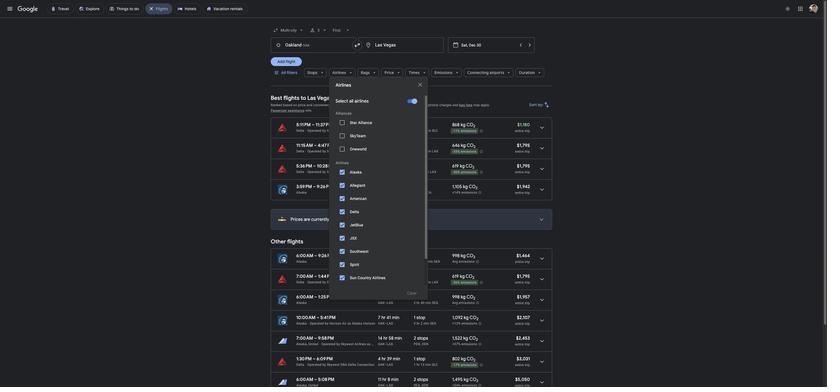 Task type: locate. For each thing, give the bounding box(es) containing it.
trip for first $1,795 text field from the top
[[525, 150, 530, 153]]

sea right 48 on the right of page
[[426, 191, 432, 194]]

layover (1 of 1) is a 2 hr 40 min layover at seattle-tacoma international airport in seattle. element
[[414, 301, 450, 305]]

0 vertical spatial 619
[[453, 163, 459, 169]]

las inside 4 hr 39 min oak – las
[[387, 363, 393, 367]]

trip down 1795 us dollars text box
[[525, 170, 530, 174]]

6:00 am inside the 6:00 am – 1:25 pm alaska
[[297, 294, 314, 300]]

las inside 6 hr 44 min oak – las
[[387, 280, 393, 284]]

Departure time: 6:00 AM. text field
[[297, 253, 314, 259], [297, 294, 314, 300]]

998 kg co 2
[[453, 253, 476, 259], [453, 294, 476, 301]]

entire up 1795 us dollars text box
[[515, 150, 524, 153]]

2 stop from the top
[[417, 143, 426, 148]]

min right 41 on the bottom
[[392, 315, 400, 320]]

$2,453 entire trip
[[515, 336, 530, 346]]

4 operated by skywest dba delta connection from the top
[[308, 280, 375, 284]]

 image for 7:00 am
[[320, 342, 321, 346]]

– inside 6:00 am – 9:26 pm alaska
[[315, 253, 317, 259]]

1 stop from the top
[[417, 122, 426, 128]]

times
[[409, 70, 420, 75]]

0 vertical spatial as
[[348, 322, 351, 325]]

prices up the alliances
[[342, 103, 352, 107]]

2 7:00 am from the top
[[297, 336, 313, 341]]

las down 25
[[387, 301, 393, 305]]

kg inside 868 kg co 2
[[461, 122, 466, 128]]

1 for 1 stop 48 min sea
[[414, 184, 416, 190]]

main content containing best flights to las vegas
[[271, 91, 553, 387]]

0 horizontal spatial and
[[307, 103, 313, 107]]

9 1 stop flight. element from the top
[[414, 356, 426, 363]]

trip inside $1,957 entire trip
[[525, 301, 530, 305]]

1 stop 10 hr 45 min sea
[[414, 253, 441, 264]]

5 oak from the top
[[378, 363, 385, 367]]

stops for 2 stops pdx , den
[[417, 336, 428, 341]]

trip for 1795 us dollars text box
[[525, 170, 530, 174]]

leaves oakland international airport at 1:30 pm on saturday, december 30 and arrives at harry reid international airport at 6:09 pm on saturday, december 30. element
[[297, 356, 333, 362]]

– left 9:26 pm text field
[[315, 253, 317, 259]]

delta up 'skyteam'
[[348, 129, 356, 133]]

las down 44
[[387, 280, 393, 284]]

7:00 am – 9:58 pm
[[297, 336, 334, 341]]

$2,453
[[517, 336, 530, 341]]

entire down $1,957
[[515, 301, 524, 305]]

5 operated by skywest dba delta connection from the top
[[308, 363, 375, 367]]

0 vertical spatial 1795 us dollars text field
[[517, 143, 530, 148]]

all
[[349, 98, 354, 104]]

7 left 41 on the bottom
[[378, 315, 381, 320]]

1,495
[[453, 377, 463, 382]]

departure time: 6:00 am. text field for 9:26 pm
[[297, 253, 314, 259]]

stop inside 1 stop 2 hr 40 min sea
[[417, 294, 426, 300]]

airports
[[490, 70, 505, 75]]

alaska inside 6:00 am – 9:26 pm alaska
[[297, 260, 307, 264]]

1942 US dollars text field
[[517, 184, 530, 190]]

1 inside 1 stop 2 hr 46 min slc
[[414, 122, 416, 128]]

4 dba from the top
[[341, 280, 347, 284]]

alaska inside search box
[[350, 170, 362, 174]]

7:00 am for 7:00 am – 9:58 pm
[[297, 336, 313, 341]]

total duration 7 hr 25 min. element
[[378, 294, 414, 301]]

+14% emissions
[[453, 191, 478, 195]]

1 up 10 at the bottom right of page
[[414, 253, 416, 259]]

1 inside 1 stop 2 hr 40 min sea
[[414, 294, 416, 300]]

0 vertical spatial 7:00 am
[[297, 274, 313, 279]]

entire down $3,031
[[515, 363, 524, 367]]

None text field
[[271, 37, 356, 53]]

1 $1,795 entire trip from the top
[[515, 143, 530, 153]]

total duration 11 hr 8 min. element
[[378, 377, 414, 383]]

3 inside popup button
[[318, 28, 320, 32]]

1 vertical spatial 619 kg co 2
[[453, 274, 475, 280]]

entire for $1,957 text box
[[515, 301, 524, 305]]

0 vertical spatial slc
[[432, 129, 438, 133]]

as left skywest in the left of the page
[[367, 342, 371, 346]]

las inside 7 hr 41 min oak – las
[[387, 322, 393, 325]]

co inside 802 kg co 2
[[467, 356, 474, 362]]

connection for 10:28 pm
[[357, 170, 375, 174]]

stop for 1 stop 10 hr 45 min sea
[[417, 253, 426, 259]]

1 stop flight. element for 1 stop 3 hr 2 min sea
[[414, 315, 426, 321]]

0 vertical spatial 619 kg co 2
[[453, 163, 475, 170]]

2 vertical spatial $1,795 entire trip
[[515, 274, 530, 284]]

Arrival time: 5:08 PM. text field
[[318, 377, 335, 382]]

departure time: 6:00 am. text field left 9:26 pm text field
[[297, 253, 314, 259]]

layover (1 of 1) is a 1 hr 13 min layover at salt lake city international airport in salt lake city. element
[[414, 363, 450, 367]]

1 vertical spatial avg emissions
[[453, 301, 475, 305]]

trip for 1180 us dollars text box
[[525, 129, 530, 133]]

46 inside 1 stop 2 hr 46 min slc
[[421, 129, 425, 133]]

Arrival time: 10:28 PM. text field
[[317, 163, 335, 169]]

6:00 am for 6:00 am – 5:08 pm
[[297, 377, 314, 382]]

stop up 45
[[417, 253, 426, 259]]

1 up layover (1 of 1) is a 2 hr 46 min layover at los angeles international airport in los angeles. element
[[414, 143, 416, 148]]

emissions button
[[432, 66, 462, 79]]

convenience
[[313, 103, 333, 107]]

0 vertical spatial 6
[[421, 170, 423, 174]]

2 vertical spatial lax
[[432, 280, 439, 284]]

oak inside 4 hr 39 min oak – las
[[378, 363, 385, 367]]

5 trip from the top
[[525, 260, 530, 264]]

1 departure time: 7:00 am. text field from the top
[[297, 274, 313, 279]]

6 stop from the top
[[417, 274, 426, 279]]

7 inside 7 hr 25 min oak – las
[[378, 294, 381, 300]]

apply.
[[481, 103, 490, 107]]

emissions
[[461, 129, 477, 133], [461, 150, 477, 154], [461, 170, 477, 174], [462, 191, 478, 195], [459, 260, 475, 264], [461, 281, 477, 284], [459, 301, 475, 305], [462, 322, 478, 325], [462, 342, 478, 346], [461, 363, 477, 367]]

entire
[[515, 129, 524, 133], [515, 150, 524, 153], [515, 170, 524, 174], [515, 191, 524, 195], [515, 260, 524, 264], [515, 281, 524, 284], [515, 301, 524, 305], [515, 322, 524, 326], [515, 342, 524, 346], [515, 363, 524, 367]]

1957 US dollars text field
[[517, 294, 530, 300]]

0 vertical spatial avg emissions
[[453, 260, 475, 264]]

1 vertical spatial 619
[[453, 274, 459, 279]]

5 stop from the top
[[417, 253, 426, 259]]

leaves oakland international airport at 10:00 am on saturday, december 30 and arrives at harry reid international airport at 5:41 pm on saturday, december 30. element
[[297, 315, 336, 320]]

2107 US dollars text field
[[517, 315, 530, 320]]

slc for 1 stop 1 hr 13 min slc
[[432, 363, 438, 367]]

1 vertical spatial  image
[[320, 342, 321, 346]]

6 trip from the top
[[525, 281, 530, 284]]

skywest
[[327, 129, 340, 133], [327, 149, 340, 153], [327, 170, 340, 174], [327, 280, 340, 284], [341, 342, 354, 346], [327, 363, 340, 367]]

trip left the flight details. leaves oakland international airport at 11:15 am on saturday, december 30 and arrives at harry reid international airport at 4:47 pm on saturday, december 30. icon
[[525, 150, 530, 153]]

0 vertical spatial flights
[[284, 95, 300, 102]]

skywest for 10:28 pm
[[327, 170, 340, 174]]

6 entire from the top
[[515, 281, 524, 284]]

7:00 am down 6:00 am – 9:26 pm alaska
[[297, 274, 313, 279]]

2 6:00 am from the top
[[297, 294, 314, 300]]

1 up 48 on the right of page
[[414, 184, 416, 190]]

3 $1,795 entire trip from the top
[[515, 274, 530, 284]]

1 stop flight. element
[[414, 122, 426, 128], [414, 143, 426, 149], [414, 163, 426, 170], [414, 184, 426, 190], [414, 253, 426, 259], [414, 274, 426, 280], [414, 294, 426, 301], [414, 315, 426, 321], [414, 356, 426, 363]]

stop for 1 stop 1 hr 13 min slc
[[417, 356, 426, 362]]

entire down 1795 us dollars text box
[[515, 170, 524, 174]]

1 vertical spatial departure time: 6:00 am. text field
[[297, 294, 314, 300]]

layover (1 of 1) is a 3 hr 2 min layover at seattle-tacoma international airport in seattle. element
[[414, 321, 450, 326]]

1 vertical spatial 9:26 pm
[[318, 253, 334, 259]]

2 46 from the top
[[421, 149, 425, 153]]

and inside prices include required taxes + fees for 3 passengers. optional charges and bag fees may apply. passenger assistance
[[453, 103, 459, 107]]

1 2 stops flight. element from the top
[[414, 336, 428, 342]]

las down 58
[[387, 342, 393, 346]]

1 vertical spatial 7
[[378, 315, 381, 320]]

1464 US dollars text field
[[517, 253, 530, 259]]

0 vertical spatial departure time: 7:00 am. text field
[[297, 274, 313, 279]]

2 and from the left
[[453, 103, 459, 107]]

1 inside 1 stop 10 hr 45 min sea
[[414, 253, 416, 259]]

Arrival time: 1:25 PM. text field
[[318, 294, 333, 300]]

1795 us dollars text field down $1,464 entire trip
[[517, 274, 530, 279]]

4 1 stop flight. element from the top
[[414, 184, 426, 190]]

5:36 pm
[[297, 163, 312, 169]]

stop
[[417, 122, 426, 128], [417, 143, 426, 148], [417, 163, 426, 169], [417, 184, 426, 190], [417, 253, 426, 259], [417, 274, 426, 279], [417, 294, 426, 300], [417, 315, 426, 320], [417, 356, 426, 362]]

3 dba from the top
[[341, 170, 347, 174]]

min right 25
[[393, 294, 400, 300]]

0 vertical spatial 7
[[378, 294, 381, 300]]

1 stop flight. element for 1 stop 2 hr 46 min lax
[[414, 143, 426, 149]]

slc right the "13"
[[432, 363, 438, 367]]

2 stops pdx , den
[[414, 336, 429, 346]]

1 operated by skywest dba delta connection from the top
[[308, 129, 375, 133]]

2 trip from the top
[[525, 150, 530, 153]]

Departure time: 3:59 PM. text field
[[297, 184, 312, 190]]

connection for 4:47 pm
[[357, 149, 375, 153]]

slc inside 1 stop 1 hr 13 min slc
[[432, 363, 438, 367]]

0 vertical spatial prices
[[342, 103, 352, 107]]

entire inside $2,453 entire trip
[[515, 342, 524, 346]]

1 vertical spatial avg
[[453, 301, 458, 305]]

entire inside $1,957 entire trip
[[515, 301, 524, 305]]

3 - from the top
[[453, 170, 454, 174]]

1 for 1 stop 2 hr 40 min sea
[[414, 294, 416, 300]]

+
[[388, 103, 390, 107]]

flights up based on the left
[[284, 95, 300, 102]]

oak inside 7 hr 25 min oak – las
[[378, 301, 385, 305]]

trip for 1942 us dollars text field
[[525, 191, 530, 195]]

33%
[[454, 150, 460, 154]]

5 1 stop flight. element from the top
[[414, 253, 426, 259]]

7 stop from the top
[[417, 294, 426, 300]]

slc for 1 stop 2 hr 46 min slc
[[432, 129, 438, 133]]

flights
[[284, 95, 300, 102], [287, 238, 303, 245]]

1 vertical spatial 6
[[378, 274, 381, 279]]

1 horizontal spatial as
[[367, 342, 371, 346]]

2 $1,795 from the top
[[517, 163, 530, 169]]

1 stop flight. element up 48 on the right of page
[[414, 184, 426, 190]]

operated by skywest dba delta connection for 5:11 pm – 11:37 pm
[[308, 129, 375, 133]]

lax inside 1 stop 2 hr 6 min lax
[[430, 170, 437, 174]]

stop up the "13"
[[417, 356, 426, 362]]

3 1 from the top
[[414, 163, 416, 169]]

58
[[389, 336, 394, 341]]

8
[[388, 377, 390, 382]]

stop inside 1 stop 2 hr 6 min lax
[[417, 163, 426, 169]]

0 vertical spatial 2 stops flight. element
[[414, 336, 428, 342]]

skywest for 11:37 pm
[[327, 129, 340, 133]]

6
[[421, 170, 423, 174], [378, 274, 381, 279]]

0 vertical spatial $1,795 entire trip
[[515, 143, 530, 153]]

typical
[[331, 217, 345, 222]]

entire inside $2,107 entire trip
[[515, 322, 524, 326]]

2 $1,795 entire trip from the top
[[515, 163, 530, 174]]

Arrival time: 1:44 PM. text field
[[318, 274, 334, 279]]

46 up 1 stop 2 hr 6 min lax
[[421, 149, 425, 153]]

2 slc from the top
[[432, 363, 438, 367]]

1 horizontal spatial and
[[453, 103, 459, 107]]

Arrival time: 5:41 PM. text field
[[321, 315, 336, 320]]

las for 41
[[387, 322, 393, 325]]

by for 1:44 pm
[[323, 280, 326, 284]]

hr left 40
[[417, 301, 420, 305]]

6:00 am – 1:25 pm alaska
[[297, 294, 333, 305]]

1 las from the top
[[387, 280, 393, 284]]

1 $1,795 from the top
[[517, 143, 530, 148]]

2 inside 1,105 kg co 2
[[476, 186, 478, 190]]

2 stops flight. element
[[414, 336, 428, 342], [414, 377, 428, 383]]

other flights
[[271, 238, 303, 245]]

alliances
[[336, 111, 352, 116]]

leaves oakland international airport at 3:59 pm on saturday, december 30 and arrives at harry reid international airport at 9:26 pm on saturday, december 30. element
[[297, 184, 333, 190]]

7
[[378, 294, 381, 300], [378, 315, 381, 320]]

9:26 pm inside 3:59 pm – 9:26 pm alaska
[[317, 184, 333, 190]]

2 stops from the top
[[417, 377, 428, 382]]

hr inside 7 hr 41 min oak – las
[[382, 315, 386, 320]]

9 entire from the top
[[515, 342, 524, 346]]

0 vertical spatial -36% emissions
[[453, 170, 477, 174]]

airlines right stops popup button on the top
[[333, 70, 346, 75]]

9:26 pm up 1:44 pm
[[318, 253, 334, 259]]

hr inside 1 stop 2 hr 6 min lax
[[417, 170, 420, 174]]

1,105
[[453, 184, 462, 190]]

8 1 from the top
[[414, 315, 416, 320]]

2 vertical spatial $1,795
[[517, 274, 530, 279]]

4 stop from the top
[[417, 184, 426, 190]]

1 dba from the top
[[341, 129, 347, 133]]

0 vertical spatial 6:00 am
[[297, 253, 314, 259]]

1 619 from the top
[[453, 163, 459, 169]]

sea inside 1 stop 10 hr 45 min sea
[[434, 260, 441, 264]]

stop up layover (1 of 1) is a 2 hr 46 min layover at salt lake city international airport in salt lake city. element
[[417, 122, 426, 128]]

None field
[[271, 25, 307, 35], [331, 25, 353, 35], [271, 25, 307, 35], [331, 25, 353, 35]]

2 1 stop flight. element from the top
[[414, 143, 426, 149]]

min up 1 stop 2 hr 6 min lax
[[426, 149, 431, 153]]

lax
[[432, 149, 439, 153], [430, 170, 437, 174], [432, 280, 439, 284]]

1 vertical spatial 6:00 am
[[297, 294, 314, 300]]

1 stop 3 hr 2 min sea
[[414, 315, 437, 325]]

select
[[336, 98, 348, 104]]

2 998 from the top
[[453, 294, 460, 300]]

1 vertical spatial 1795 us dollars text field
[[517, 274, 530, 279]]

1 998 kg co 2 from the top
[[453, 253, 476, 259]]

10:00 am
[[297, 315, 316, 320]]

1 horizontal spatial  image
[[320, 342, 321, 346]]

8 entire from the top
[[515, 322, 524, 326]]

- for 10:28 pm
[[453, 170, 454, 174]]

2 operated by skywest dba delta connection from the top
[[308, 149, 375, 153]]

lax inside 1 stop 2 hr 46 min lax
[[432, 149, 439, 153]]

hr inside 6 hr 44 min oak – las
[[382, 274, 386, 279]]

operated by skywest dba delta connection for 7:00 am – 1:44 pm
[[308, 280, 375, 284]]

4 - from the top
[[453, 281, 454, 284]]

4 entire from the top
[[515, 191, 524, 195]]

10 1 from the top
[[414, 363, 416, 367]]

Departure time: 6:00 AM. text field
[[297, 377, 314, 382]]

2 619 from the top
[[453, 274, 459, 279]]

5 las from the top
[[387, 363, 393, 367]]

0 vertical spatial 9:26 pm
[[317, 184, 333, 190]]

layover (1 of 2) is a 2 hr 57 min layover at seattle-tacoma international airport in seattle. layover (2 of 2) is a 1 hr 15 min layover at denver international airport in denver. element
[[414, 383, 450, 387]]

skyteam
[[350, 134, 366, 138]]

min inside 1 stop 2 hr 6 min lax
[[424, 170, 430, 174]]

Arrival time: 9:26 PM. text field
[[318, 253, 334, 259]]

– inside 4 hr 39 min oak – las
[[385, 363, 387, 367]]

8 trip from the top
[[525, 322, 530, 326]]

1 horizontal spatial fees
[[466, 103, 473, 107]]

6:00 am inside 6:00 am – 9:26 pm alaska
[[297, 253, 314, 259]]

1 horizontal spatial horizon
[[364, 322, 376, 325]]

min up 1 stop 48 min sea
[[424, 170, 430, 174]]

1 stop flight. element down layover (1 of 1) is a 2 hr 46 min layover at salt lake city international airport in salt lake city. element
[[414, 143, 426, 149]]

1 vertical spatial $1,795 entire trip
[[515, 163, 530, 174]]

other
[[271, 238, 286, 245]]

bags
[[361, 70, 370, 75]]

stops inside the 2 stops pdx , den
[[417, 336, 428, 341]]

0 horizontal spatial as
[[348, 322, 351, 325]]

trip down $1,942
[[525, 191, 530, 195]]

filters
[[287, 70, 298, 75]]

trip inside $1,180 entire trip
[[525, 129, 530, 133]]

6:00 am for 6:00 am – 9:26 pm alaska
[[297, 253, 314, 259]]

9:26 pm
[[317, 184, 333, 190], [318, 253, 334, 259]]

0 vertical spatial  image
[[308, 322, 309, 325]]

1 for 1 stop 10 hr 45 min sea
[[414, 253, 416, 259]]

2 inside "1,522 kg co 2"
[[476, 337, 478, 342]]

6 1 stop flight. element from the top
[[414, 274, 426, 280]]

1795 US dollars text field
[[517, 143, 530, 148], [517, 274, 530, 279]]

9 1 from the top
[[414, 356, 416, 362]]

departure time: 6:00 am. text field for 1:25 pm
[[297, 294, 314, 300]]

1 vertical spatial flights
[[287, 238, 303, 245]]

layover (1 of 1) is a 48 min layover at seattle-tacoma international airport in seattle. element
[[414, 190, 450, 195]]

1 7:00 am from the top
[[297, 274, 313, 279]]

alaska down leaves oakland international airport at 6:00 am on saturday, december 30 and arrives at harry reid international airport at 1:25 pm on saturday, december 30. element
[[297, 301, 307, 305]]

min right 45
[[428, 260, 433, 264]]

1 1 from the top
[[414, 122, 416, 128]]

$1,795 entire trip up $1,942
[[515, 163, 530, 174]]

– inside 14 hr 58 min oak – las
[[385, 342, 387, 346]]

6:00 am
[[297, 253, 314, 259], [297, 294, 314, 300], [297, 377, 314, 382]]

sea inside 1 stop 3 hr 2 min sea
[[430, 322, 437, 325]]

add flight button
[[271, 57, 302, 66]]

1
[[414, 122, 416, 128], [414, 143, 416, 148], [414, 163, 416, 169], [414, 184, 416, 190], [414, 253, 416, 259], [414, 274, 416, 279], [414, 294, 416, 300], [414, 315, 416, 320], [414, 356, 416, 362], [414, 363, 416, 367]]

price button
[[382, 66, 404, 79]]

0 vertical spatial stops
[[417, 336, 428, 341]]

lax for 619
[[430, 170, 437, 174]]

Departure text field
[[462, 38, 516, 53]]

more details image
[[535, 213, 549, 226]]

1 vertical spatial 998 kg co 2
[[453, 294, 476, 301]]

sea right 40
[[432, 301, 439, 305]]

1 vertical spatial lax
[[430, 170, 437, 174]]

oneworld
[[350, 147, 367, 151]]

7 inside 7 hr 41 min oak – las
[[378, 315, 381, 320]]

trip inside $3,031 entire trip
[[525, 363, 530, 367]]

- for 4:47 pm
[[453, 150, 454, 154]]

$1,795 for 646
[[517, 143, 530, 148]]

ranked based on price and convenience
[[271, 103, 333, 107]]

all
[[281, 70, 286, 75]]

stop inside 1 stop 2 hr 46 min lax
[[417, 143, 426, 148]]

operated down leaves oakland international airport at 11:15 am on saturday, december 30 and arrives at harry reid international airport at 4:47 pm on saturday, december 30. element
[[308, 149, 322, 153]]

hr left 25
[[382, 294, 386, 300]]

Departure time: 5:11 PM. text field
[[297, 122, 311, 128]]

$1,180
[[518, 122, 530, 128]]

flight details. leaves oakland international airport at 6:00 am on saturday, december 30 and arrives at harry reid international airport at 9:26 pm on saturday, december 30. image
[[536, 252, 549, 265]]

3 inside the 1 stop 3 hr 53 min lax
[[414, 280, 416, 284]]

hr left 44
[[382, 274, 386, 279]]

6 up 1 stop 48 min sea
[[421, 170, 423, 174]]

min
[[426, 129, 431, 133], [426, 149, 431, 153], [424, 170, 430, 174], [419, 191, 425, 194], [428, 260, 433, 264], [393, 274, 401, 279], [426, 280, 431, 284], [393, 294, 400, 300], [426, 301, 431, 305], [392, 315, 400, 320], [424, 322, 430, 325], [395, 336, 402, 341], [393, 356, 401, 362], [426, 363, 431, 367], [391, 377, 399, 382]]

operated down "leaves oakland international airport at 1:30 pm on saturday, december 30 and arrives at harry reid international airport at 6:09 pm on saturday, december 30." element
[[308, 363, 322, 367]]

trip inside $2,453 entire trip
[[525, 342, 530, 346]]

as for 7
[[348, 322, 351, 325]]

operated by skywest dba delta connection down 6:09 pm
[[308, 363, 375, 367]]

0 vertical spatial avg
[[453, 260, 458, 264]]

1 vertical spatial $1,795
[[517, 163, 530, 169]]

0 vertical spatial $1,795
[[517, 143, 530, 148]]

Arrival time: 9:58 PM. text field
[[318, 336, 334, 341]]

swap origin and destination. image
[[354, 42, 361, 48]]

2 oak from the top
[[378, 301, 385, 305]]

1 oak from the top
[[378, 280, 385, 284]]

hr left 53
[[417, 280, 420, 284]]

all filters
[[281, 70, 298, 75]]

1 slc from the top
[[432, 129, 438, 133]]

1 vertical spatial -36% emissions
[[453, 281, 477, 284]]

min inside 14 hr 58 min oak – las
[[395, 336, 402, 341]]

1 connection from the top
[[357, 129, 375, 133]]

None text field
[[359, 37, 444, 53]]

3 trip from the top
[[525, 170, 530, 174]]

0 horizontal spatial horizon
[[330, 322, 342, 325]]

1 vertical spatial stops
[[417, 377, 428, 382]]

1 vertical spatial as
[[367, 342, 371, 346]]

40
[[421, 301, 425, 305]]

hr right 14 on the bottom left of the page
[[384, 336, 388, 341]]

0 horizontal spatial  image
[[308, 322, 309, 325]]

oak up 14 on the bottom left of the page
[[378, 322, 385, 325]]

0 vertical spatial 46
[[421, 129, 425, 133]]

4 1 from the top
[[414, 184, 416, 190]]

1,105 kg co 2
[[453, 184, 478, 190]]

stop for 1 stop 2 hr 46 min slc
[[417, 122, 426, 128]]

trip down the $2,107
[[525, 322, 530, 326]]

best
[[271, 95, 282, 102]]

4
[[378, 356, 381, 362]]

stop up layover (1 of 1) is a 2 hr 46 min layover at los angeles international airport in los angeles. element
[[417, 143, 426, 148]]

2 inside 868 kg co 2
[[474, 124, 476, 129]]

las down 39
[[387, 363, 393, 367]]

layover (1 of 1) is a 2 hr 6 min layover at los angeles international airport in los angeles. element
[[414, 170, 450, 174]]

2 7 from the top
[[378, 315, 381, 320]]

required
[[365, 103, 377, 107]]

operated by skywest dba delta connection down 'sun'
[[308, 280, 375, 284]]

5 1 from the top
[[414, 253, 416, 259]]

1 vertical spatial prices
[[291, 217, 303, 222]]

min right the "13"
[[426, 363, 431, 367]]

1 stop 3 hr 53 min lax
[[414, 274, 439, 284]]

stops
[[417, 336, 428, 341], [417, 377, 428, 382]]

6:00 am down 1:30 pm
[[297, 377, 314, 382]]

flight details. leaves oakland international airport at 7:00 am on saturday, december 30 and arrives at harry reid international airport at 1:44 pm on saturday, december 30. image
[[536, 273, 549, 286]]

by
[[323, 129, 326, 133], [323, 149, 326, 153], [323, 170, 326, 174], [323, 280, 326, 284], [325, 322, 329, 325], [337, 342, 340, 346], [323, 363, 326, 367]]

passenger
[[271, 109, 287, 113]]

min inside 1 stop 3 hr 2 min sea
[[424, 322, 430, 325]]

46
[[421, 129, 425, 133], [421, 149, 425, 153]]

none text field inside search box
[[271, 37, 356, 53]]

skywest down 10:28 pm on the left top of the page
[[327, 170, 340, 174]]

flights for best
[[284, 95, 300, 102]]

2 horizon from the left
[[364, 322, 376, 325]]

1 vertical spatial 46
[[421, 149, 425, 153]]

delta down 11:15 am
[[297, 149, 305, 153]]

airlines left 44
[[373, 276, 386, 280]]

operated for 10:28 pm
[[308, 170, 322, 174]]

1 inside 1 stop 48 min sea
[[414, 184, 416, 190]]

1 horizontal spatial prices
[[342, 103, 352, 107]]

2 1 from the top
[[414, 143, 416, 148]]

1 stop flight. element up the "13"
[[414, 356, 426, 363]]

leaves oakland international airport at 6:00 am on saturday, december 30 and arrives at harry reid international airport at 1:25 pm on saturday, december 30. element
[[297, 294, 333, 300]]

slc up 1 stop 2 hr 46 min lax
[[432, 129, 438, 133]]

1795 US dollars text field
[[517, 163, 530, 169]]

hr right 4
[[382, 356, 386, 362]]

sort by:
[[530, 102, 544, 107]]

1 6:00 am from the top
[[297, 253, 314, 259]]

flight details. leaves oakland international airport at 5:11 pm on saturday, december 30 and arrives at harry reid international airport at 11:37 pm on saturday, december 30. image
[[536, 121, 549, 134]]

Departure time: 7:00 AM. text field
[[297, 274, 313, 279], [297, 336, 313, 341]]

connection down 'operated by skywest airlines as alaska skywest'
[[357, 363, 375, 367]]

0 horizontal spatial prices
[[291, 217, 303, 222]]

change appearance image
[[782, 2, 795, 15]]

operated by skywest dba delta connection for 1:30 pm – 6:09 pm
[[308, 363, 375, 367]]

– down 44
[[385, 280, 387, 284]]

skywest down 11:37 pm
[[327, 129, 340, 133]]

horizon left 7 hr 41 min oak – las in the bottom of the page
[[364, 322, 376, 325]]

entire down 1180 us dollars text box
[[515, 129, 524, 133]]

flights right other
[[287, 238, 303, 245]]

6 left 44
[[378, 274, 381, 279]]

2 departure time: 6:00 am. text field from the top
[[297, 294, 314, 300]]

flight details. leaves oakland international airport at 6:00 am on saturday, december 30 and arrives at harry reid international airport at 1:25 pm on saturday, december 30. image
[[536, 293, 549, 306]]

1 entire from the top
[[515, 129, 524, 133]]

oak inside 14 hr 58 min oak – las
[[378, 342, 385, 346]]

min up the 2 stops pdx , den
[[424, 322, 430, 325]]

2 2 stops flight. element from the top
[[414, 377, 428, 383]]

hr inside 1 stop 2 hr 40 min sea
[[417, 301, 420, 305]]

1 horizontal spatial 6
[[421, 170, 423, 174]]

4 connection from the top
[[357, 280, 375, 284]]

2 vertical spatial 6:00 am
[[297, 377, 314, 382]]

7:00 am
[[297, 274, 313, 279], [297, 336, 313, 341]]

2 -36% emissions from the top
[[453, 281, 477, 284]]

5 dba from the top
[[341, 363, 347, 367]]

1 vertical spatial 7:00 am
[[297, 336, 313, 341]]

5:11 pm
[[297, 122, 311, 128]]

entire up $1,957
[[515, 281, 524, 284]]

taxes
[[378, 103, 387, 107]]

2 - from the top
[[453, 150, 454, 154]]

3 entire from the top
[[515, 170, 524, 174]]

as right air
[[348, 322, 351, 325]]

1 1 stop flight. element from the top
[[414, 122, 426, 128]]

min right 40
[[426, 301, 431, 305]]

7 trip from the top
[[525, 301, 530, 305]]

0 vertical spatial lax
[[432, 149, 439, 153]]

prices for are
[[291, 217, 303, 222]]

as for 14
[[367, 342, 371, 346]]

0 horizontal spatial 6
[[378, 274, 381, 279]]

trip left flight details. leaves oakland international airport at 7:00 am on saturday, december 30 and arrives at harry reid international airport at 1:44 pm on saturday, december 30. "icon"
[[525, 281, 530, 284]]

0 vertical spatial 998
[[453, 253, 460, 259]]

Arrival time: 11:37 PM. text field
[[316, 122, 333, 128]]

1 vertical spatial 998
[[453, 294, 460, 300]]

1 inside 1 stop 2 hr 46 min lax
[[414, 143, 416, 148]]

– inside 7 hr 41 min oak – las
[[385, 322, 387, 325]]

1 down pdx
[[414, 356, 416, 362]]

– inside 6 hr 44 min oak – las
[[385, 280, 387, 284]]

3 connection from the top
[[357, 170, 375, 174]]

min inside 1 stop 2 hr 46 min slc
[[426, 129, 431, 133]]

1 vertical spatial 2 stops flight. element
[[414, 377, 428, 383]]

leaves oakland international airport at 11:15 am on saturday, december 30 and arrives at harry reid international airport at 4:47 pm on saturday, december 30. element
[[297, 143, 334, 148]]

0 vertical spatial 998 kg co 2
[[453, 253, 476, 259]]

prices include required taxes + fees for 3 passengers. optional charges and bag fees may apply. passenger assistance
[[271, 103, 490, 113]]

2 dba from the top
[[341, 149, 347, 153]]

0 horizontal spatial fees
[[390, 103, 397, 107]]

1 vertical spatial departure time: 7:00 am. text field
[[297, 336, 313, 341]]

min right 58
[[395, 336, 402, 341]]

kg inside 1,092 kg co 2
[[464, 315, 469, 320]]

entire for 2nd $1,795 text field from the top
[[515, 281, 524, 284]]

44
[[387, 274, 392, 279]]

operated by skywest dba delta connection
[[308, 129, 375, 133], [308, 149, 375, 153], [308, 170, 375, 174], [308, 280, 375, 284], [308, 363, 375, 367]]

2 entire from the top
[[515, 150, 524, 153]]

1 46 from the top
[[421, 129, 425, 133]]

None search field
[[271, 24, 553, 313]]

stop inside 1 stop 1 hr 13 min slc
[[417, 356, 426, 362]]

3 1 stop flight. element from the top
[[414, 163, 426, 170]]

hr left 45
[[419, 260, 422, 264]]

7 hr 41 min oak – las
[[378, 315, 400, 325]]

10 trip from the top
[[525, 363, 530, 367]]

total duration 7 hr 41 min. element
[[378, 315, 414, 321]]

3 oak from the top
[[378, 322, 385, 325]]

entire inside $3,031 entire trip
[[515, 363, 524, 367]]

0 vertical spatial 36%
[[454, 170, 460, 174]]

trip for $2,107 text box
[[525, 322, 530, 326]]

trip inside $2,107 entire trip
[[525, 322, 530, 326]]

 image right united
[[320, 342, 321, 346]]

619 kg co 2
[[453, 163, 475, 170], [453, 274, 475, 280]]

2 stops flight. element for 14 hr 58 min
[[414, 336, 428, 342]]

entire down '1464 us dollars' text field
[[515, 260, 524, 264]]

prices inside prices include required taxes + fees for 3 passengers. optional charges and bag fees may apply. passenger assistance
[[342, 103, 352, 107]]

as
[[348, 322, 351, 325], [367, 342, 371, 346]]

trip for $2,453 text box
[[525, 342, 530, 346]]

operated for 11:37 pm
[[308, 129, 322, 133]]

4 trip from the top
[[525, 191, 530, 195]]

sea for 1 stop 2 hr 40 min sea
[[432, 301, 439, 305]]

11:37 pm
[[316, 122, 333, 128]]

oak for 4 hr 39 min
[[378, 363, 385, 367]]

1 7 from the top
[[378, 294, 381, 300]]

45
[[423, 260, 427, 264]]

kg
[[461, 122, 466, 128], [461, 143, 466, 148], [460, 163, 465, 169], [463, 184, 468, 190], [461, 253, 466, 259], [460, 274, 465, 279], [461, 294, 466, 300], [464, 315, 469, 320], [464, 336, 469, 341], [461, 356, 466, 362], [464, 377, 469, 382]]

7:00 am up alaska, united
[[297, 336, 313, 341]]

lax up 1 stop 2 hr 6 min lax
[[432, 149, 439, 153]]

trip down $2,453
[[525, 342, 530, 346]]

1 stop 2 hr 6 min lax
[[414, 163, 437, 174]]

co inside 1,105 kg co 2
[[469, 184, 476, 190]]

dba for 6:09 pm
[[341, 363, 347, 367]]

3 las from the top
[[387, 322, 393, 325]]

fees right bag at the right top of page
[[466, 103, 473, 107]]

operated down leaves oakland international airport at 7:00 am on saturday, december 30 and arrives at harry reid international airport at 1:44 pm on saturday, december 30. element
[[308, 280, 322, 284]]

1 vertical spatial slc
[[432, 363, 438, 367]]

by:
[[538, 102, 544, 107]]

skywest down air
[[341, 342, 354, 346]]

1 - from the top
[[453, 129, 454, 133]]

 image
[[308, 322, 309, 325], [320, 342, 321, 346]]

1,522 kg co 2
[[453, 336, 478, 342]]

1 inside 1 stop 2 hr 6 min lax
[[414, 163, 416, 169]]

loading results progress bar
[[0, 18, 824, 19]]

1 36% from the top
[[454, 170, 460, 174]]

lax right 53
[[432, 280, 439, 284]]

slc inside 1 stop 2 hr 46 min slc
[[432, 129, 438, 133]]

trip inside $1,464 entire trip
[[525, 260, 530, 264]]

1 stops from the top
[[417, 336, 428, 341]]

7 entire from the top
[[515, 301, 524, 305]]

delta down "5:11 pm"
[[297, 129, 305, 133]]

airlines button
[[329, 66, 356, 79]]

1 stop flight. element up 10 at the bottom right of page
[[414, 253, 426, 259]]

flights for other
[[287, 238, 303, 245]]

9:26 pm inside 6:00 am – 9:26 pm alaska
[[318, 253, 334, 259]]

las
[[387, 280, 393, 284], [387, 301, 393, 305], [387, 322, 393, 325], [387, 342, 393, 346], [387, 363, 393, 367]]

– inside 3:59 pm – 9:26 pm alaska
[[313, 184, 316, 190]]

1 up layover (1 of 1) is a 3 hr 2 min layover at seattle-tacoma international airport in seattle. element
[[414, 315, 416, 320]]

0 vertical spatial departure time: 6:00 am. text field
[[297, 253, 314, 259]]

5:41 pm
[[321, 315, 336, 320]]

trip down '1464 us dollars' text field
[[525, 260, 530, 264]]

Departure time: 10:00 AM. text field
[[297, 315, 316, 320]]

9:26 pm for 3:59 pm
[[317, 184, 333, 190]]

las for 58
[[387, 342, 393, 346]]

main content
[[271, 91, 553, 387]]

connection down 'skyteam'
[[357, 149, 375, 153]]

46 inside 1 stop 2 hr 46 min lax
[[421, 149, 425, 153]]

operated down leaves oakland international airport at 5:36 pm on saturday, december 30 and arrives at harry reid international airport at 10:28 pm on saturday, december 30. element
[[308, 170, 322, 174]]

oak for 14 hr 58 min
[[378, 342, 385, 346]]

$1,795
[[517, 143, 530, 148], [517, 163, 530, 169], [517, 274, 530, 279]]

dba
[[341, 129, 347, 133], [341, 149, 347, 153], [341, 170, 347, 174], [341, 280, 347, 284], [341, 363, 347, 367]]

+57% emissions
[[453, 342, 478, 346]]

9:26 pm right 3:59 pm
[[317, 184, 333, 190]]

7:00 am for 7:00 am – 1:44 pm
[[297, 274, 313, 279]]

1 vertical spatial 36%
[[454, 281, 460, 284]]

4 las from the top
[[387, 342, 393, 346]]



Task type: vqa. For each thing, say whether or not it's contained in the screenshot.
10108 windtree ln, boca raton, fl 33428
no



Task type: describe. For each thing, give the bounding box(es) containing it.
+12%
[[453, 322, 461, 325]]

leaves oakland international airport at 5:11 pm on saturday, december 30 and arrives at harry reid international airport at 11:37 pm on saturday, december 30. element
[[297, 122, 333, 128]]

operated down 9:58 pm
[[322, 342, 336, 346]]

currently
[[312, 217, 330, 222]]

stop for 1 stop 48 min sea
[[417, 184, 426, 190]]

646
[[453, 143, 460, 148]]

jetblue
[[350, 223, 364, 227]]

2 stops flight. element for 11 hr 8 min
[[414, 377, 428, 383]]

dba for 4:47 pm
[[341, 149, 347, 153]]

alaska, united
[[297, 342, 319, 346]]

kg inside 1,495 kg co 2
[[464, 377, 469, 382]]

sort
[[530, 102, 537, 107]]

1,092
[[453, 315, 463, 320]]

7 for 7 hr 41 min
[[378, 315, 381, 320]]

2 fees from the left
[[466, 103, 473, 107]]

6 inside 6 hr 44 min oak – las
[[378, 274, 381, 279]]

operated for 6:09 pm
[[308, 363, 322, 367]]

skywest for 6:09 pm
[[327, 363, 340, 367]]

1 avg from the top
[[453, 260, 458, 264]]

2 inside the 646 kg co 2
[[474, 144, 476, 149]]

46 for 868
[[421, 129, 425, 133]]

11%
[[454, 129, 460, 133]]

2 998 kg co 2 from the top
[[453, 294, 476, 301]]

delta down departure time: 1:30 pm. text box
[[297, 363, 305, 367]]

stop for 1 stop 2 hr 40 min sea
[[417, 294, 426, 300]]

bags button
[[358, 66, 379, 79]]

– inside 7 hr 25 min oak – las
[[385, 301, 387, 305]]

1 and from the left
[[307, 103, 313, 107]]

53
[[421, 280, 425, 284]]

stop for 1 stop 2 hr 6 min lax
[[417, 163, 426, 169]]

vegas
[[317, 95, 333, 102]]

3:59 pm
[[297, 184, 312, 190]]

1 horizon from the left
[[330, 322, 342, 325]]

co inside "1,522 kg co 2"
[[469, 336, 476, 341]]

min inside 1 stop 10 hr 45 min sea
[[428, 260, 433, 264]]

optional
[[426, 103, 439, 107]]

min inside 1 stop 2 hr 40 min sea
[[426, 301, 431, 305]]

alaska inside 3:59 pm – 9:26 pm alaska
[[297, 191, 307, 194]]

den
[[422, 342, 429, 346]]

lax inside the 1 stop 3 hr 53 min lax
[[432, 280, 439, 284]]

by for 11:37 pm
[[323, 129, 326, 133]]

2 inside 1 stop 2 hr 46 min lax
[[414, 149, 416, 153]]

co inside the 646 kg co 2
[[467, 143, 474, 148]]

connecting airports button
[[464, 66, 514, 79]]

duration button
[[516, 66, 545, 79]]

connecting
[[468, 70, 489, 75]]

delta down 'sun'
[[348, 280, 356, 284]]

oak for 7 hr 41 min
[[378, 322, 385, 325]]

emissions
[[435, 70, 453, 75]]

$1,795 for 619
[[517, 163, 530, 169]]

9:58 pm
[[318, 336, 334, 341]]

hr inside 7 hr 25 min oak – las
[[382, 294, 386, 300]]

sea inside 1 stop 48 min sea
[[426, 191, 432, 194]]

5:11 pm – 11:37 pm
[[297, 122, 333, 128]]

alaska down the 10:00 am at left bottom
[[297, 322, 307, 325]]

48
[[414, 191, 418, 194]]

min inside 1 stop 1 hr 13 min slc
[[426, 363, 431, 367]]

min inside 7 hr 25 min oak – las
[[393, 294, 400, 300]]

include
[[353, 103, 364, 107]]

1 stop flight. element for 1 stop 1 hr 13 min slc
[[414, 356, 426, 363]]

passenger assistance button
[[271, 109, 305, 113]]

flight details. leaves oakland international airport at 3:59 pm on saturday, december 30 and arrives at harry reid international airport at 9:26 pm on saturday, december 30. image
[[536, 183, 549, 196]]

6:00 am for 6:00 am – 1:25 pm alaska
[[297, 294, 314, 300]]

min inside 4 hr 39 min oak – las
[[393, 356, 401, 362]]

based
[[283, 103, 293, 107]]

stop for 1 stop 2 hr 46 min lax
[[417, 143, 426, 148]]

1,092 kg co 2
[[453, 315, 479, 321]]

ranked
[[271, 103, 282, 107]]

2 1795 us dollars text field from the top
[[517, 274, 530, 279]]

– left 1:44 pm text field
[[314, 274, 317, 279]]

connection for 1:44 pm
[[357, 280, 375, 284]]

alaska right air
[[352, 322, 363, 325]]

operated down leaves oakland international airport at 10:00 am on saturday, december 30 and arrives at harry reid international airport at 5:41 pm on saturday, december 30. element
[[310, 322, 324, 325]]

kg inside 802 kg co 2
[[461, 356, 466, 362]]

by for 10:28 pm
[[323, 170, 326, 174]]

sea for 1 stop 10 hr 45 min sea
[[434, 260, 441, 264]]

1 for 1 stop 3 hr 2 min sea
[[414, 315, 416, 320]]

1 stop flight. element for 1 stop 2 hr 46 min slc
[[414, 122, 426, 128]]

airlines down the operated by horizon air as alaska horizon
[[355, 342, 366, 346]]

airlines down airlines popup button
[[336, 83, 351, 88]]

main menu image
[[7, 6, 13, 12]]

hr inside 1 stop 2 hr 46 min slc
[[417, 129, 420, 133]]

1 for 1 stop 1 hr 13 min slc
[[414, 356, 416, 362]]

1 for 1 stop 2 hr 6 min lax
[[414, 163, 416, 169]]

skywest for 1:44 pm
[[327, 280, 340, 284]]

hr inside 1 stop 3 hr 2 min sea
[[417, 322, 420, 325]]

dba for 10:28 pm
[[341, 170, 347, 174]]

Departure time: 1:30 PM. text field
[[297, 356, 312, 362]]

2 inside 1 stop 3 hr 2 min sea
[[421, 322, 423, 325]]

min inside 1 stop 2 hr 46 min lax
[[426, 149, 431, 153]]

– right "5:11 pm"
[[312, 122, 315, 128]]

bag fees button
[[460, 103, 473, 107]]

$3,031 entire trip
[[515, 356, 530, 367]]

2 36% from the top
[[454, 281, 460, 284]]

$5,050
[[516, 377, 530, 382]]

operated by horizon air as alaska horizon
[[310, 322, 376, 325]]

leaves oakland international airport at 7:00 am on saturday, december 30 and arrives at harry reid international airport at 9:58 pm on saturday, december 30. element
[[297, 336, 334, 341]]

2 619 kg co 2 from the top
[[453, 274, 475, 280]]

min inside 6 hr 44 min oak – las
[[393, 274, 401, 279]]

assistance
[[288, 109, 305, 113]]

– inside the 6:00 am – 1:25 pm alaska
[[315, 294, 317, 300]]

Departure time: 11:15 AM. text field
[[297, 143, 313, 148]]

flight details. leaves oakland international airport at 6:00 am on saturday, december 30 and arrives at harry reid international airport at 5:08 pm on saturday, december 30. image
[[536, 376, 549, 387]]

1 -36% emissions from the top
[[453, 170, 477, 174]]

leaves oakland international airport at 5:36 pm on saturday, december 30 and arrives at harry reid international airport at 10:28 pm on saturday, december 30. element
[[297, 163, 335, 169]]

hr inside 1 stop 10 hr 45 min sea
[[419, 260, 422, 264]]

jsx
[[350, 236, 357, 240]]

2 inside 1 stop 2 hr 46 min slc
[[414, 129, 416, 133]]

prices are currently typical
[[291, 217, 345, 222]]

13
[[421, 363, 425, 367]]

none text field inside search box
[[359, 37, 444, 53]]

operated for 1:44 pm
[[308, 280, 322, 284]]

delta inside search box
[[350, 210, 359, 214]]

airlines
[[355, 98, 369, 104]]

duration
[[519, 70, 535, 75]]

passengers.
[[406, 103, 425, 107]]

layover (1 of 1) is a 2 hr 46 min layover at salt lake city international airport in salt lake city. element
[[414, 128, 450, 133]]

delta down 'skyteam'
[[348, 149, 356, 153]]

stop for 1 stop 3 hr 2 min sea
[[417, 315, 426, 320]]

select all airlines
[[336, 98, 369, 104]]

1 stop flight. element for 1 stop 2 hr 40 min sea
[[414, 294, 426, 301]]

6:09 pm
[[317, 356, 333, 362]]

las for 25
[[387, 301, 393, 305]]

 image for 10:00 am
[[308, 322, 309, 325]]

– right departure time: 1:30 pm. text box
[[313, 356, 316, 362]]

4:47 pm
[[318, 143, 334, 148]]

stops button
[[304, 66, 327, 79]]

hr left 8
[[383, 377, 387, 382]]

Arrival time: 9:26 PM. text field
[[317, 184, 333, 190]]

2 avg emissions from the top
[[453, 301, 475, 305]]

dba for 11:37 pm
[[341, 129, 347, 133]]

skywest for 4:47 pm
[[327, 149, 340, 153]]

united
[[309, 342, 319, 346]]

1 for 1 stop 2 hr 46 min slc
[[414, 122, 416, 128]]

alaska,
[[297, 342, 308, 346]]

1180 US dollars text field
[[518, 122, 530, 128]]

3 $1,795 from the top
[[517, 274, 530, 279]]

stop for 1 stop 3 hr 53 min lax
[[417, 274, 426, 279]]

11:15 am – 4:47 pm
[[297, 143, 334, 148]]

Departure time: 5:36 PM. text field
[[297, 163, 312, 169]]

7 for 7 hr 25 min
[[378, 294, 381, 300]]

min inside the 1 stop 3 hr 53 min lax
[[426, 280, 431, 284]]

$1,795 entire trip for 619
[[515, 163, 530, 174]]

2 inside 1,495 kg co 2
[[477, 379, 479, 383]]

$2,107
[[517, 315, 530, 320]]

prices for include
[[342, 103, 352, 107]]

entire for $2,107 text box
[[515, 322, 524, 326]]

operated by skywest dba delta connection for 5:36 pm – 10:28 pm
[[308, 170, 375, 174]]

price
[[385, 70, 394, 75]]

1 stop flight. element for 1 stop 3 hr 53 min lax
[[414, 274, 426, 280]]

1 619 kg co 2 from the top
[[453, 163, 475, 170]]

Arrival time: 4:47 PM. text field
[[318, 143, 334, 148]]

leaves oakland international airport at 7:00 am on saturday, december 30 and arrives at harry reid international airport at 1:44 pm on saturday, december 30. element
[[297, 274, 334, 279]]

1 998 from the top
[[453, 253, 460, 259]]

delta up allegiant
[[348, 170, 356, 174]]

connection for 11:37 pm
[[357, 129, 375, 133]]

operated for 4:47 pm
[[308, 149, 322, 153]]

$1,795 entire trip for 646
[[515, 143, 530, 153]]

$1,464 entire trip
[[515, 253, 530, 264]]

9:26 pm for 6:00 am
[[318, 253, 334, 259]]

times button
[[406, 66, 429, 79]]

trip for 2nd $1,795 text field from the top
[[525, 281, 530, 284]]

trip for '1464 us dollars' text field
[[525, 260, 530, 264]]

5:36 pm – 10:28 pm
[[297, 163, 335, 169]]

5:08 pm
[[318, 377, 335, 382]]

5 - from the top
[[453, 363, 454, 367]]

min inside 7 hr 41 min oak – las
[[392, 315, 400, 320]]

+57%
[[453, 342, 461, 346]]

las for 44
[[387, 280, 393, 284]]

to
[[301, 95, 306, 102]]

– left 5:08 pm text box
[[315, 377, 317, 382]]

dba for 1:44 pm
[[341, 280, 347, 284]]

$3,031
[[517, 356, 530, 362]]

delta down leaves oakland international airport at 7:00 am on saturday, december 30 and arrives at harry reid international airport at 1:44 pm on saturday, december 30. element
[[297, 280, 305, 284]]

hr inside 1 stop 2 hr 46 min lax
[[417, 149, 420, 153]]

4 hr 39 min oak – las
[[378, 356, 401, 367]]

hr inside 4 hr 39 min oak – las
[[382, 356, 386, 362]]

learn more about ranking image
[[334, 103, 339, 108]]

layover (1 of 1) is a 3 hr 53 min layover at los angeles international airport in los angeles. element
[[414, 280, 450, 284]]

+12% emissions
[[453, 322, 478, 325]]

kg inside "1,522 kg co 2"
[[464, 336, 469, 341]]

oak for 7 hr 25 min
[[378, 301, 385, 305]]

entire for '1464 us dollars' text field
[[515, 260, 524, 264]]

1 stop 2 hr 46 min slc
[[414, 122, 438, 133]]

add
[[278, 59, 285, 64]]

flight details. leaves oakland international airport at 1:30 pm on saturday, december 30 and arrives at harry reid international airport at 6:09 pm on saturday, december 30. image
[[536, 355, 549, 368]]

hr inside the 1 stop 3 hr 53 min lax
[[417, 280, 420, 284]]

14
[[378, 336, 383, 341]]

total duration 6 hr 44 min. element
[[378, 274, 414, 280]]

connection for 6:09 pm
[[357, 363, 375, 367]]

alaska down 14 on the bottom left of the page
[[372, 342, 382, 346]]

min right 8
[[391, 377, 399, 382]]

– right 5:36 pm
[[313, 163, 316, 169]]

flight details. leaves oakland international airport at 10:00 am on saturday, december 30 and arrives at harry reid international airport at 5:41 pm on saturday, december 30. image
[[536, 314, 549, 327]]

entire for 1180 us dollars text box
[[515, 129, 524, 133]]

1 1795 us dollars text field from the top
[[517, 143, 530, 148]]

1 avg emissions from the top
[[453, 260, 475, 264]]

entire for 1942 us dollars text field
[[515, 191, 524, 195]]

flight
[[286, 59, 296, 64]]

1:30 pm
[[297, 356, 312, 362]]

sea for 1 stop 3 hr 2 min sea
[[430, 322, 437, 325]]

airlines right 10:28 pm on the left top of the page
[[336, 161, 349, 165]]

entire for first $1,795 text field from the top
[[515, 150, 524, 153]]

1 for 1 stop 2 hr 46 min lax
[[414, 143, 416, 148]]

by for 6:09 pm
[[323, 363, 326, 367]]

5050 US dollars text field
[[516, 377, 530, 382]]

flight details. leaves oakland international airport at 11:15 am on saturday, december 30 and arrives at harry reid international airport at 4:47 pm on saturday, december 30. image
[[536, 142, 549, 155]]

,
[[421, 342, 421, 346]]

2 inside the 2 stops pdx , den
[[414, 336, 416, 341]]

flight details. leaves oakland international airport at 7:00 am on saturday, december 30 and arrives at harry reid international airport at 9:58 pm on saturday, december 30. image
[[536, 334, 549, 348]]

co inside 868 kg co 2
[[467, 122, 474, 128]]

leaves oakland international airport at 6:00 am on saturday, december 30 and arrives at harry reid international airport at 9:26 pm on saturday, december 30. element
[[297, 253, 334, 259]]

– left 5:41 pm
[[317, 315, 320, 320]]

close dialog image
[[417, 81, 424, 88]]

6 inside 1 stop 2 hr 6 min lax
[[421, 170, 423, 174]]

by for 4:47 pm
[[323, 149, 326, 153]]

-11% emissions
[[453, 129, 477, 133]]

802
[[453, 356, 460, 362]]

american
[[350, 196, 367, 201]]

2 inside 1,092 kg co 2
[[477, 317, 479, 321]]

1:44 pm
[[318, 274, 334, 279]]

las for 39
[[387, 363, 393, 367]]

1 fees from the left
[[390, 103, 397, 107]]

2 inside 802 kg co 2
[[474, 358, 476, 363]]

hr inside 1 stop 1 hr 13 min slc
[[417, 363, 420, 367]]

868 kg co 2
[[453, 122, 476, 129]]

3 inside prices include required taxes + fees for 3 passengers. optional charges and bag fees may apply. passenger assistance
[[403, 103, 405, 107]]

2 avg from the top
[[453, 301, 458, 305]]

departure time: 7:00 am. text field for 7:00 am – 9:58 pm
[[297, 336, 313, 341]]

lax for 646
[[432, 149, 439, 153]]

entire for 1795 us dollars text box
[[515, 170, 524, 174]]

layover (1 of 1) is a 10 hr 45 min layover at seattle-tacoma international airport in seattle. element
[[414, 259, 450, 264]]

stops for 2 stops
[[417, 377, 428, 382]]

total duration 14 hr 58 min. element
[[378, 336, 414, 342]]

46 for 646
[[421, 149, 425, 153]]

kg inside 1,105 kg co 2
[[463, 184, 468, 190]]

7:00 am – 1:44 pm
[[297, 274, 334, 279]]

868
[[453, 122, 460, 128]]

country
[[358, 276, 372, 280]]

alaska inside the 6:00 am – 1:25 pm alaska
[[297, 301, 307, 305]]

operated by skywest dba delta connection for 11:15 am – 4:47 pm
[[308, 149, 375, 153]]

price
[[298, 103, 306, 107]]

bag
[[460, 103, 465, 107]]

spirit
[[350, 262, 359, 267]]

best flights to las vegas
[[271, 95, 333, 102]]

airlines inside popup button
[[333, 70, 346, 75]]

oak for 6 hr 44 min
[[378, 280, 385, 284]]

stops
[[307, 70, 318, 75]]

sun
[[350, 276, 357, 280]]

entire for 3031 us dollars text box
[[515, 363, 524, 367]]

hr inside 14 hr 58 min oak – las
[[384, 336, 388, 341]]

trip for 3031 us dollars text box
[[525, 363, 530, 367]]

none search field containing airlines
[[271, 24, 553, 313]]

departure time: 7:00 am. text field for 7:00 am – 1:44 pm
[[297, 274, 313, 279]]

layover (1 of 2) is a 6 hr 54 min layover at portland international airport in portland. layover (2 of 2) is a 1 hr 43 min layover at denver international airport in denver. element
[[414, 342, 450, 346]]

10:00 am – 5:41 pm
[[297, 315, 336, 320]]

may
[[474, 103, 480, 107]]

delta down 'operated by skywest airlines as alaska skywest'
[[348, 363, 356, 367]]

flight details. leaves oakland international airport at 5:36 pm on saturday, december 30 and arrives at harry reid international airport at 10:28 pm on saturday, december 30. image
[[536, 162, 549, 176]]

2 inside 1 stop 2 hr 6 min lax
[[414, 170, 416, 174]]

3031 US dollars text field
[[517, 356, 530, 362]]

$2,107 entire trip
[[515, 315, 530, 326]]

co inside 1,495 kg co 2
[[470, 377, 477, 382]]

leaves oakland international airport at 6:00 am on saturday, december 30 and arrives at harry reid international airport at 5:08 pm on saturday, december 30. element
[[297, 377, 335, 382]]

41
[[387, 315, 391, 320]]

air
[[342, 322, 347, 325]]

3 inside 1 stop 3 hr 2 min sea
[[414, 322, 416, 325]]

sun country airlines
[[350, 276, 386, 280]]

layover (1 of 1) is a 2 hr 46 min layover at los angeles international airport in los angeles. element
[[414, 149, 450, 153]]

Arrival time: 6:09 PM. text field
[[317, 356, 333, 362]]

– up united
[[314, 336, 317, 341]]

total duration 4 hr 39 min. element
[[378, 356, 414, 363]]

2 stops
[[414, 377, 428, 382]]

kg inside the 646 kg co 2
[[461, 143, 466, 148]]

co inside 1,092 kg co 2
[[470, 315, 477, 320]]

2453 US dollars text field
[[517, 336, 530, 341]]

2 inside 1 stop 2 hr 40 min sea
[[414, 301, 416, 305]]

min inside 1 stop 48 min sea
[[419, 191, 425, 194]]

delta down 5:36 pm
[[297, 170, 305, 174]]

– left "arrival time: 4:47 pm." "text box"
[[314, 143, 317, 148]]

alliance
[[358, 120, 372, 125]]



